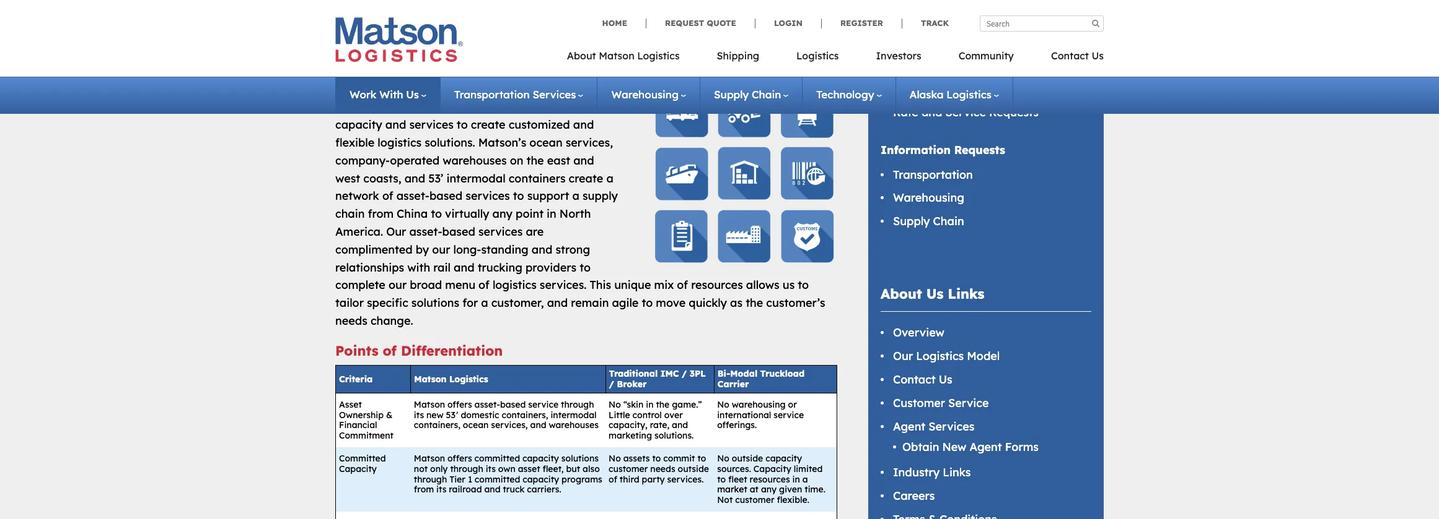 Task type: describe. For each thing, give the bounding box(es) containing it.
careers
[[893, 490, 935, 504]]

work with us link
[[350, 88, 426, 101]]

chain
[[335, 207, 365, 221]]

shipping
[[717, 50, 759, 62]]

1 horizontal spatial its
[[436, 485, 446, 496]]

overview link for logistics
[[893, 326, 944, 340]]

of right mix
[[677, 278, 688, 293]]

logistics up rate and service requests "link" on the top of page
[[947, 88, 992, 101]]

home link
[[602, 18, 646, 28]]

west
[[335, 171, 360, 186]]

international
[[717, 410, 771, 421]]

a right for
[[481, 296, 488, 311]]

0 vertical spatial warehousing link
[[611, 88, 686, 101]]

1 horizontal spatial warehousing link
[[893, 191, 964, 205]]

a up supply
[[606, 171, 613, 186]]

and down alaska
[[922, 105, 942, 120]]

track link
[[902, 18, 949, 28]]

1 vertical spatial service
[[948, 396, 989, 411]]

0 vertical spatial supply chain
[[714, 88, 781, 101]]

register
[[840, 18, 883, 28]]

and left remain
[[547, 296, 568, 311]]

1 vertical spatial contact us link
[[893, 373, 952, 387]]

domestic
[[461, 410, 499, 421]]

intermodal inside matson offers shippers the ability to combine both our company assets and access to other sources of capacity and services to create customized and flexible logistics solutions. matson's ocean services, company-operated warehouses on the east and west coasts, and 53' intermodal containers create a network of asset-based services to support a supply chain from china to virtually any point in north america. our asset-based services are complimented by our long-standing and strong relationships with rail and trucking providers to complete our broad menu of logistics services. this unique mix of resources allows us to tailor specific solutions for a customer, and remain agile to move quickly as the customer's needs change.
[[446, 171, 506, 186]]

this
[[590, 278, 611, 293]]

bi-modal truckload carrier
[[717, 369, 804, 390]]

or
[[788, 400, 797, 411]]

of down both
[[601, 100, 612, 114]]

to right china at the top left
[[431, 207, 442, 221]]

track
[[921, 18, 949, 28]]

relationships
[[335, 261, 404, 275]]

alaska logistics
[[910, 88, 992, 101]]

and down long-
[[454, 261, 474, 275]]

move
[[656, 296, 686, 311]]

2 vertical spatial services
[[478, 225, 523, 239]]

0 vertical spatial services
[[409, 118, 454, 132]]

a up north
[[572, 189, 579, 204]]

1 horizontal spatial /
[[682, 369, 687, 380]]

rate and service requests
[[893, 105, 1039, 120]]

obtain new agent forms link
[[902, 441, 1039, 455]]

on
[[510, 154, 523, 168]]

overview link for and
[[893, 82, 944, 96]]

new
[[426, 410, 444, 421]]

resources inside no outside capacity sources. capacity limited to fleet resources in a market at any given time. not customer flexible.
[[750, 474, 790, 486]]

2 vertical spatial our
[[389, 278, 407, 293]]

shippers
[[413, 82, 459, 96]]

0 vertical spatial our
[[335, 100, 353, 114]]

agile
[[612, 296, 639, 311]]

us
[[783, 278, 795, 293]]

our logistics model link
[[893, 350, 1000, 364]]

capacity inside no outside capacity sources. capacity limited to fleet resources in a market at any given time. not customer flexible.
[[753, 464, 791, 475]]

solutions. inside matson offers shippers the ability to combine both our company assets and access to other sources of capacity and services to create customized and flexible logistics solutions. matson's ocean services, company-operated warehouses on the east and west coasts, and 53' intermodal containers create a network of asset-based services to support a supply chain from china to virtually any point in north america. our asset-based services are complimented by our long-standing and strong relationships with rail and trucking providers to complete our broad menu of logistics services. this unique mix of resources allows us to tailor specific solutions for a customer, and remain agile to move quickly as the customer's needs change.
[[425, 136, 475, 150]]

matson logistics image
[[335, 17, 463, 62]]

north
[[560, 207, 591, 221]]

community link
[[940, 46, 1032, 71]]

market
[[717, 485, 747, 496]]

top menu navigation
[[567, 46, 1104, 71]]

about for about us links
[[881, 286, 922, 303]]

matson up shippers
[[396, 38, 503, 75]]

capacity inside matson offers shippers the ability to combine both our company assets and access to other sources of capacity and services to create customized and flexible logistics solutions. matson's ocean services, company-operated warehouses on the east and west coasts, and 53' intermodal containers create a network of asset-based services to support a supply chain from china to virtually any point in north america. our asset-based services are complimented by our long-standing and strong relationships with rail and trucking providers to complete our broad menu of logistics services. this unique mix of resources allows us to tailor specific solutions for a customer, and remain agile to move quickly as the customer's needs change.
[[335, 118, 382, 132]]

and right east
[[573, 154, 594, 168]]

quickly
[[689, 296, 727, 311]]

customer inside no assets to commit to customer needs outside of third party services.
[[609, 464, 648, 475]]

1 horizontal spatial logistics
[[493, 278, 537, 293]]

and down shippers
[[447, 100, 468, 114]]

0 horizontal spatial through
[[414, 474, 447, 486]]

community
[[959, 50, 1014, 62]]

1 vertical spatial based
[[442, 225, 475, 239]]

standing
[[481, 243, 529, 257]]

1 vertical spatial requests
[[954, 143, 1005, 157]]

0 vertical spatial based
[[429, 189, 462, 204]]

assets inside no assets to commit to customer needs outside of third party services.
[[623, 454, 650, 465]]

the matson logistics model
[[335, 38, 734, 75]]

1 vertical spatial its
[[486, 464, 496, 475]]

carrier
[[717, 379, 749, 390]]

sources.
[[717, 464, 751, 475]]

complete
[[335, 278, 385, 293]]

supply
[[583, 189, 618, 204]]

points
[[335, 343, 378, 360]]

by
[[416, 243, 429, 257]]

search image
[[1092, 19, 1099, 27]]

information requests
[[881, 143, 1005, 157]]

as
[[730, 296, 743, 311]]

0 vertical spatial create
[[471, 118, 505, 132]]

third
[[620, 474, 639, 486]]

2 vertical spatial links
[[943, 466, 971, 480]]

from inside matson offers shippers the ability to combine both our company assets and access to other sources of capacity and services to create customized and flexible logistics solutions. matson's ocean services, company-operated warehouses on the east and west coasts, and 53' intermodal containers create a network of asset-based services to support a supply chain from china to virtually any point in north america. our asset-based services are complimented by our long-standing and strong relationships with rail and trucking providers to complete our broad menu of logistics services. this unique mix of resources allows us to tailor specific solutions for a customer, and remain agile to move quickly as the customer's needs change.
[[368, 207, 394, 221]]

for
[[462, 296, 478, 311]]

with
[[379, 88, 403, 101]]

matson for matson offers committed capacity solutions not only through its own asset fleet, but also through tier 1 committed capacity programs from its railroad and truck carriers.
[[414, 454, 445, 465]]

the inside no "skin in the game." little control over capacity, rate, and marketing solutions.
[[656, 400, 670, 411]]

to inside no outside capacity sources. capacity limited to fleet resources in a market at any given time. not customer flexible.
[[717, 474, 726, 486]]

technology
[[816, 88, 874, 101]]

of down coasts,
[[382, 189, 393, 204]]

of down change.
[[383, 343, 397, 360]]

also
[[583, 464, 600, 475]]

0 horizontal spatial warehousing
[[611, 88, 679, 101]]

0 vertical spatial service
[[945, 105, 986, 120]]

unique
[[614, 278, 651, 293]]

matson for matson logistics
[[414, 374, 447, 385]]

logistics online tool links
[[881, 42, 1065, 59]]

no for no outside capacity sources. capacity limited to fleet resources in a market at any given time. not customer flexible.
[[717, 454, 729, 465]]

services for transportation services
[[533, 88, 576, 101]]

with
[[407, 261, 430, 275]]

ocean inside matson offers shippers the ability to combine both our company assets and access to other sources of capacity and services to create customized and flexible logistics solutions. matson's ocean services, company-operated warehouses on the east and west coasts, and 53' intermodal containers create a network of asset-based services to support a supply chain from china to virtually any point in north america. our asset-based services are complimented by our long-standing and strong relationships with rail and trucking providers to complete our broad menu of logistics services. this unique mix of resources allows us to tailor specific solutions for a customer, and remain agile to move quickly as the customer's needs change.
[[529, 136, 563, 150]]

no for no "skin in the game." little control over capacity, rate, and marketing solutions.
[[609, 400, 621, 411]]

matson inside top menu navigation
[[599, 50, 634, 62]]

services, inside matson offers shippers the ability to combine both our company assets and access to other sources of capacity and services to create customized and flexible logistics solutions. matson's ocean services, company-operated warehouses on the east and west coasts, and 53' intermodal containers create a network of asset-based services to support a supply chain from china to virtually any point in north america. our asset-based services are complimented by our long-standing and strong relationships with rail and trucking providers to complete our broad menu of logistics services. this unique mix of resources allows us to tailor specific solutions for a customer, and remain agile to move quickly as the customer's needs change.
[[566, 136, 613, 150]]

change.
[[371, 314, 413, 328]]

matson for matson offers shippers the ability to combine both our company assets and access to other sources of capacity and services to create customized and flexible logistics solutions. matson's ocean services, company-operated warehouses on the east and west coasts, and 53' intermodal containers create a network of asset-based services to support a supply chain from china to virtually any point in north america. our asset-based services are complimented by our long-standing and strong relationships with rail and trucking providers to complete our broad menu of logistics services. this unique mix of resources allows us to tailor specific solutions for a customer, and remain agile to move quickly as the customer's needs change.
[[335, 82, 375, 96]]

railroad
[[449, 485, 482, 496]]

1 horizontal spatial through
[[450, 464, 483, 475]]

matson for matson offers asset-based service through its new 53′ domestic containers, intermodal containers, ocean services, and warehouses
[[414, 400, 445, 411]]

to up party
[[652, 454, 661, 465]]

remain
[[571, 296, 609, 311]]

our inside matson offers shippers the ability to combine both our company assets and access to other sources of capacity and services to create customized and flexible logistics solutions. matson's ocean services, company-operated warehouses on the east and west coasts, and 53' intermodal containers create a network of asset-based services to support a supply chain from china to virtually any point in north america. our asset-based services are complimented by our long-standing and strong relationships with rail and trucking providers to complete our broad menu of logistics services. this unique mix of resources allows us to tailor specific solutions for a customer, and remain agile to move quickly as the customer's needs change.
[[386, 225, 406, 239]]

financial
[[339, 420, 377, 432]]

1 committed from the top
[[474, 454, 520, 465]]

our inside section
[[893, 350, 913, 364]]

industry links link
[[893, 466, 971, 480]]

0 horizontal spatial supply chain link
[[714, 88, 788, 101]]

agent services link
[[893, 420, 974, 434]]

1 horizontal spatial containers,
[[502, 410, 548, 421]]

2 horizontal spatial our
[[432, 243, 450, 257]]

0 horizontal spatial model
[[647, 38, 734, 75]]

logistics down request
[[637, 50, 680, 62]]

1 horizontal spatial supply chain link
[[893, 215, 964, 229]]

the
[[335, 38, 388, 75]]

the up containers
[[526, 154, 544, 168]]

contact us inside section
[[893, 373, 952, 387]]

Search search field
[[980, 15, 1104, 32]]

1 horizontal spatial contact us link
[[1032, 46, 1104, 71]]

broad
[[410, 278, 442, 293]]

investors link
[[857, 46, 940, 71]]

53'
[[428, 171, 443, 186]]

committed
[[339, 454, 386, 465]]

control
[[633, 410, 662, 421]]

industry
[[893, 466, 940, 480]]

obtain new agent forms
[[902, 441, 1039, 455]]

1 horizontal spatial warehousing
[[893, 191, 964, 205]]

0 vertical spatial links
[[1029, 42, 1065, 59]]

flexible.
[[777, 495, 809, 506]]

customer
[[893, 396, 945, 411]]

differentiation
[[401, 343, 503, 360]]

rate
[[893, 105, 918, 120]]

of inside no assets to commit to customer needs outside of third party services.
[[609, 474, 617, 486]]

china
[[397, 207, 428, 221]]

based inside matson offers asset-based service through its new 53′ domestic containers, intermodal containers, ocean services, and warehouses
[[500, 400, 526, 411]]

0 vertical spatial logistics
[[378, 136, 422, 150]]

any inside matson offers shippers the ability to combine both our company assets and access to other sources of capacity and services to create customized and flexible logistics solutions. matson's ocean services, company-operated warehouses on the east and west coasts, and 53' intermodal containers create a network of asset-based services to support a supply chain from china to virtually any point in north america. our asset-based services are complimented by our long-standing and strong relationships with rail and trucking providers to complete our broad menu of logistics services. this unique mix of resources allows us to tailor specific solutions for a customer, and remain agile to move quickly as the customer's needs change.
[[492, 207, 513, 221]]

any inside no outside capacity sources. capacity limited to fleet resources in a market at any given time. not customer flexible.
[[761, 485, 777, 496]]

and down the operated
[[405, 171, 425, 186]]

1 vertical spatial services
[[466, 189, 510, 204]]

2 committed from the top
[[475, 474, 520, 486]]

to down the strong
[[580, 261, 591, 275]]

transportation for transportation
[[893, 168, 973, 182]]

login
[[774, 18, 803, 28]]

offers for committed
[[447, 454, 472, 465]]

0 horizontal spatial /
[[609, 379, 614, 390]]

1 vertical spatial agent
[[970, 441, 1002, 455]]

no for no warehousing or international service offerings.
[[717, 400, 729, 411]]

programs
[[562, 474, 602, 486]]

0 vertical spatial chain
[[752, 88, 781, 101]]

its inside matson offers asset-based service through its new 53′ domestic containers, intermodal containers, ocean services, and warehouses
[[414, 410, 424, 421]]

investors
[[876, 50, 921, 62]]

about matson logistics
[[567, 50, 680, 62]]

services, inside matson offers asset-based service through its new 53′ domestic containers, intermodal containers, ocean services, and warehouses
[[491, 420, 528, 432]]

1 vertical spatial chain
[[933, 215, 964, 229]]

industry links
[[893, 466, 971, 480]]

trucking
[[478, 261, 522, 275]]

request quote link
[[646, 18, 755, 28]]

customer inside no outside capacity sources. capacity limited to fleet resources in a market at any given time. not customer flexible.
[[735, 495, 774, 506]]

to right us
[[798, 278, 809, 293]]

logistics up the combine
[[511, 38, 638, 75]]



Task type: locate. For each thing, give the bounding box(es) containing it.
warehouses
[[443, 154, 507, 168], [549, 420, 599, 432]]

a right the "given"
[[802, 474, 808, 486]]

no up fleet
[[717, 454, 729, 465]]

0 horizontal spatial services
[[533, 88, 576, 101]]

ocean down 'customized'
[[529, 136, 563, 150]]

0 vertical spatial contact us
[[1051, 50, 1104, 62]]

0 horizontal spatial contact
[[893, 373, 936, 387]]

offers inside matson offers shippers the ability to combine both our company assets and access to other sources of capacity and services to create customized and flexible logistics solutions. matson's ocean services, company-operated warehouses on the east and west coasts, and 53' intermodal containers create a network of asset-based services to support a supply chain from china to virtually any point in north america. our asset-based services are complimented by our long-standing and strong relationships with rail and trucking providers to complete our broad menu of logistics services. this unique mix of resources allows us to tailor specific solutions for a customer, and remain agile to move quickly as the customer's needs change.
[[378, 82, 410, 96]]

0 horizontal spatial solutions
[[411, 296, 459, 311]]

0 horizontal spatial customer
[[609, 464, 648, 475]]

the up access
[[462, 82, 479, 96]]

1 horizontal spatial our
[[389, 278, 407, 293]]

needs down tailor
[[335, 314, 367, 328]]

warehousing link down about matson logistics link
[[611, 88, 686, 101]]

capacity inside no outside capacity sources. capacity limited to fleet resources in a market at any given time. not customer flexible.
[[765, 454, 802, 465]]

fleet
[[728, 474, 747, 486]]

0 vertical spatial requests
[[989, 105, 1039, 120]]

menu
[[445, 278, 475, 293]]

its left own at bottom
[[486, 464, 496, 475]]

solutions inside matson offers shippers the ability to combine both our company assets and access to other sources of capacity and services to create customized and flexible logistics solutions. matson's ocean services, company-operated warehouses on the east and west coasts, and 53' intermodal containers create a network of asset-based services to support a supply chain from china to virtually any point in north america. our asset-based services are complimented by our long-standing and strong relationships with rail and trucking providers to complete our broad menu of logistics services. this unique mix of resources allows us to tailor specific solutions for a customer, and remain agile to move quickly as the customer's needs change.
[[411, 296, 459, 311]]

ocean
[[529, 136, 563, 150], [463, 420, 489, 432]]

contact us up customer
[[893, 373, 952, 387]]

matson offers asset-based service through its new 53′ domestic containers, intermodal containers, ocean services, and warehouses
[[414, 400, 599, 432]]

no warehousing or international service offerings.
[[717, 400, 804, 432]]

overview up rate on the top
[[893, 82, 944, 96]]

committed up truck
[[474, 454, 520, 465]]

east
[[547, 154, 570, 168]]

2 vertical spatial based
[[500, 400, 526, 411]]

our up customer
[[893, 350, 913, 364]]

0 vertical spatial from
[[368, 207, 394, 221]]

solutions. inside no "skin in the game." little control over capacity, rate, and marketing solutions.
[[654, 431, 694, 442]]

solutions
[[411, 296, 459, 311], [561, 454, 599, 465]]

1 horizontal spatial any
[[761, 485, 777, 496]]

solutions up the programs
[[561, 454, 599, 465]]

the up rate,
[[656, 400, 670, 411]]

1 vertical spatial supply chain link
[[893, 215, 964, 229]]

flexible
[[335, 136, 374, 150]]

the right 'as'
[[746, 296, 763, 311]]

services inside section
[[929, 420, 974, 434]]

0 vertical spatial asset-
[[396, 189, 429, 204]]

logistics down login in the right of the page
[[796, 50, 839, 62]]

to up the other
[[519, 82, 530, 96]]

limited
[[794, 464, 823, 475]]

about us links
[[881, 286, 984, 303]]

asset
[[518, 464, 540, 475]]

logistics down track link
[[881, 42, 942, 59]]

request
[[665, 18, 704, 28]]

services for agent services
[[929, 420, 974, 434]]

carriers.
[[527, 485, 561, 496]]

intermodal
[[446, 171, 506, 186], [551, 410, 597, 421]]

offers inside matson offers committed capacity solutions not only through its own asset fleet, but also through tier 1 committed capacity programs from its railroad and truck carriers.
[[447, 454, 472, 465]]

containers,
[[502, 410, 548, 421], [414, 420, 460, 432]]

traditional imc / 3pl / broker
[[609, 369, 706, 390]]

rate,
[[650, 420, 669, 432]]

1 horizontal spatial our
[[893, 350, 913, 364]]

matson up the company
[[335, 82, 375, 96]]

offers right new
[[447, 400, 472, 411]]

to right commit
[[697, 454, 706, 465]]

warehouses up but
[[549, 420, 599, 432]]

assets inside matson offers shippers the ability to combine both our company assets and access to other sources of capacity and services to create customized and flexible logistics solutions. matson's ocean services, company-operated warehouses on the east and west coasts, and 53' intermodal containers create a network of asset-based services to support a supply chain from china to virtually any point in north america. our asset-based services are complimented by our long-standing and strong relationships with rail and trucking providers to complete our broad menu of logistics services. this unique mix of resources allows us to tailor specific solutions for a customer, and remain agile to move quickly as the customer's needs change.
[[410, 100, 444, 114]]

outside inside no assets to commit to customer needs outside of third party services.
[[678, 464, 709, 475]]

warehouses inside matson offers shippers the ability to combine both our company assets and access to other sources of capacity and services to create customized and flexible logistics solutions. matson's ocean services, company-operated warehouses on the east and west coasts, and 53' intermodal containers create a network of asset-based services to support a supply chain from china to virtually any point in north america. our asset-based services are complimented by our long-standing and strong relationships with rail and trucking providers to complete our broad menu of logistics services. this unique mix of resources allows us to tailor specific solutions for a customer, and remain agile to move quickly as the customer's needs change.
[[443, 154, 507, 168]]

chain down transportation link
[[933, 215, 964, 229]]

0 horizontal spatial warehouses
[[443, 154, 507, 168]]

ocean inside matson offers asset-based service through its new 53′ domestic containers, intermodal containers, ocean services, and warehouses
[[463, 420, 489, 432]]

1 horizontal spatial supply chain
[[893, 215, 964, 229]]

overview link up rate on the top
[[893, 82, 944, 96]]

matson down home
[[599, 50, 634, 62]]

committed capacity
[[339, 454, 386, 475]]

our up specific
[[389, 278, 407, 293]]

supply chain down shipping link
[[714, 88, 781, 101]]

committed
[[474, 454, 520, 465], [475, 474, 520, 486]]

0 vertical spatial agent
[[893, 420, 925, 434]]

asset- up china at the top left
[[396, 189, 429, 204]]

bi-
[[717, 369, 730, 380]]

solutions.
[[425, 136, 475, 150], [654, 431, 694, 442]]

contact inside section
[[893, 373, 936, 387]]

0 vertical spatial overview
[[893, 82, 944, 96]]

1 capacity from the left
[[339, 464, 377, 475]]

1 horizontal spatial resources
[[750, 474, 790, 486]]

based
[[429, 189, 462, 204], [442, 225, 475, 239], [500, 400, 526, 411]]

section containing logistics online tool links
[[853, 11, 1119, 520]]

overview link up our logistics model link
[[893, 326, 944, 340]]

about inside top menu navigation
[[567, 50, 596, 62]]

obtain
[[902, 441, 939, 455]]

customer down fleet
[[735, 495, 774, 506]]

little
[[609, 410, 630, 421]]

through inside matson offers asset-based service through its new 53′ domestic containers, intermodal containers, ocean services, and warehouses
[[561, 400, 594, 411]]

commitment
[[339, 431, 394, 442]]

over
[[664, 410, 683, 421]]

services. down commit
[[667, 474, 704, 486]]

0 horizontal spatial about
[[567, 50, 596, 62]]

1 vertical spatial supply
[[893, 215, 930, 229]]

1 overview from the top
[[893, 82, 944, 96]]

1 vertical spatial our
[[893, 350, 913, 364]]

1 vertical spatial model
[[967, 350, 1000, 364]]

1 horizontal spatial from
[[414, 485, 434, 496]]

resources inside matson offers shippers the ability to combine both our company assets and access to other sources of capacity and services to create customized and flexible logistics solutions. matson's ocean services, company-operated warehouses on the east and west coasts, and 53' intermodal containers create a network of asset-based services to support a supply chain from china to virtually any point in north america. our asset-based services are complimented by our long-standing and strong relationships with rail and trucking providers to complete our broad menu of logistics services. this unique mix of resources allows us to tailor specific solutions for a customer, and remain agile to move quickly as the customer's needs change.
[[691, 278, 743, 293]]

logistics down differentiation
[[449, 374, 488, 385]]

in inside no "skin in the game." little control over capacity, rate, and marketing solutions.
[[646, 400, 653, 411]]

capacity inside committed capacity
[[339, 464, 377, 475]]

requests down rate and service requests "link" on the top of page
[[954, 143, 1005, 157]]

contact down search search box
[[1051, 50, 1089, 62]]

services, up own at bottom
[[491, 420, 528, 432]]

are
[[526, 225, 544, 239]]

outside left sources.
[[678, 464, 709, 475]]

to right agile
[[642, 296, 653, 311]]

capacity
[[339, 464, 377, 475], [753, 464, 791, 475]]

contact inside top menu navigation
[[1051, 50, 1089, 62]]

1 vertical spatial solutions.
[[654, 431, 694, 442]]

0 vertical spatial warehousing
[[611, 88, 679, 101]]

no down carrier
[[717, 400, 729, 411]]

and down the sources at the top
[[573, 118, 594, 132]]

service
[[528, 400, 558, 411], [774, 410, 804, 421]]

complimented
[[335, 243, 413, 257]]

0 vertical spatial services.
[[540, 278, 587, 293]]

offers inside matson offers asset-based service through its new 53′ domestic containers, intermodal containers, ocean services, and warehouses
[[447, 400, 472, 411]]

and inside no "skin in the game." little control over capacity, rate, and marketing solutions.
[[672, 420, 688, 432]]

logistics up customer,
[[493, 278, 537, 293]]

1 vertical spatial create
[[569, 171, 603, 186]]

0 vertical spatial our
[[386, 225, 406, 239]]

truckload
[[760, 369, 804, 380]]

"skin
[[623, 400, 643, 411]]

ownership
[[339, 410, 384, 421]]

no inside no assets to commit to customer needs outside of third party services.
[[609, 454, 621, 465]]

1 vertical spatial offers
[[447, 400, 472, 411]]

contact us link up customer
[[893, 373, 952, 387]]

0 vertical spatial intermodal
[[446, 171, 506, 186]]

game."
[[672, 400, 702, 411]]

criteria
[[339, 374, 373, 385]]

solutions. down over
[[654, 431, 694, 442]]

outside up fleet
[[732, 454, 763, 465]]

1 horizontal spatial contact
[[1051, 50, 1089, 62]]

asset
[[339, 400, 362, 411]]

service for based
[[528, 400, 558, 411]]

1 horizontal spatial chain
[[933, 215, 964, 229]]

1 vertical spatial in
[[646, 400, 653, 411]]

transportation for transportation services
[[454, 88, 530, 101]]

company-
[[335, 154, 390, 168]]

1 vertical spatial committed
[[475, 474, 520, 486]]

supply down shipping link
[[714, 88, 749, 101]]

outside inside no outside capacity sources. capacity limited to fleet resources in a market at any given time. not customer flexible.
[[732, 454, 763, 465]]

1 vertical spatial customer
[[735, 495, 774, 506]]

of right 'menu'
[[478, 278, 490, 293]]

needs right third
[[650, 464, 675, 475]]

and right rate,
[[672, 420, 688, 432]]

0 horizontal spatial any
[[492, 207, 513, 221]]

containers, right domestic
[[502, 410, 548, 421]]

customer
[[609, 464, 648, 475], [735, 495, 774, 506]]

about for about matson logistics
[[567, 50, 596, 62]]

service inside matson offers asset-based service through its new 53′ domestic containers, intermodal containers, ocean services, and warehouses
[[528, 400, 558, 411]]

any right at
[[761, 485, 777, 496]]

america.
[[335, 225, 383, 239]]

no for no assets to commit to customer needs outside of third party services.
[[609, 454, 621, 465]]

0 horizontal spatial warehousing link
[[611, 88, 686, 101]]

0 horizontal spatial containers,
[[414, 420, 460, 432]]

asset-
[[396, 189, 429, 204], [409, 225, 442, 239], [474, 400, 500, 411]]

0 vertical spatial contact
[[1051, 50, 1089, 62]]

no inside 'no warehousing or international service offerings.'
[[717, 400, 729, 411]]

services. inside matson offers shippers the ability to combine both our company assets and access to other sources of capacity and services to create customized and flexible logistics solutions. matson's ocean services, company-operated warehouses on the east and west coasts, and 53' intermodal containers create a network of asset-based services to support a supply chain from china to virtually any point in north america. our asset-based services are complimented by our long-standing and strong relationships with rail and trucking providers to complete our broad menu of logistics services. this unique mix of resources allows us to tailor specific solutions for a customer, and remain agile to move quickly as the customer's needs change.
[[540, 278, 587, 293]]

the
[[462, 82, 479, 96], [526, 154, 544, 168], [746, 296, 763, 311], [656, 400, 670, 411]]

0 vertical spatial model
[[647, 38, 734, 75]]

to left fleet
[[717, 474, 726, 486]]

warehousing link
[[611, 88, 686, 101], [893, 191, 964, 205]]

contact us inside top menu navigation
[[1051, 50, 1104, 62]]

0 vertical spatial in
[[547, 207, 556, 221]]

and down the company
[[385, 118, 406, 132]]

matson down new
[[414, 454, 445, 465]]

0 vertical spatial services,
[[566, 136, 613, 150]]

1 horizontal spatial assets
[[623, 454, 650, 465]]

intermodal up virtually
[[446, 171, 506, 186]]

2 overview link from the top
[[893, 326, 944, 340]]

/
[[682, 369, 687, 380], [609, 379, 614, 390]]

asset- up by
[[409, 225, 442, 239]]

our down china at the top left
[[386, 225, 406, 239]]

0 horizontal spatial outside
[[678, 464, 709, 475]]

through left little
[[561, 400, 594, 411]]

us inside top menu navigation
[[1092, 50, 1104, 62]]

0 horizontal spatial logistics
[[378, 136, 422, 150]]

warehouses inside matson offers asset-based service through its new 53′ domestic containers, intermodal containers, ocean services, and warehouses
[[549, 420, 599, 432]]

matson left 53′
[[414, 400, 445, 411]]

solutions inside matson offers committed capacity solutions not only through its own asset fleet, but also through tier 1 committed capacity programs from its railroad and truck carriers.
[[561, 454, 599, 465]]

0 horizontal spatial needs
[[335, 314, 367, 328]]

1 vertical spatial intermodal
[[551, 410, 597, 421]]

matson inside matson offers committed capacity solutions not only through its own asset fleet, but also through tier 1 committed capacity programs from its railroad and truck carriers.
[[414, 454, 445, 465]]

0 vertical spatial supply chain link
[[714, 88, 788, 101]]

any
[[492, 207, 513, 221], [761, 485, 777, 496]]

asset- inside matson offers asset-based service through its new 53′ domestic containers, intermodal containers, ocean services, and warehouses
[[474, 400, 500, 411]]

no inside no outside capacity sources. capacity limited to fleet resources in a market at any given time. not customer flexible.
[[717, 454, 729, 465]]

assets down shippers
[[410, 100, 444, 114]]

overview for logistics
[[893, 326, 944, 340]]

from inside matson offers committed capacity solutions not only through its own asset fleet, but also through tier 1 committed capacity programs from its railroad and truck carriers.
[[414, 485, 434, 496]]

solutions down broad in the left bottom of the page
[[411, 296, 459, 311]]

1 vertical spatial resources
[[750, 474, 790, 486]]

matson offers committed capacity solutions not only through its own asset fleet, but also through tier 1 committed capacity programs from its railroad and truck carriers.
[[414, 454, 602, 496]]

warehousing
[[611, 88, 679, 101], [893, 191, 964, 205]]

no left ""skin"
[[609, 400, 621, 411]]

matson inside matson offers shippers the ability to combine both our company assets and access to other sources of capacity and services to create customized and flexible logistics solutions. matson's ocean services, company-operated warehouses on the east and west coasts, and 53' intermodal containers create a network of asset-based services to support a supply chain from china to virtually any point in north america. our asset-based services are complimented by our long-standing and strong relationships with rail and trucking providers to complete our broad menu of logistics services. this unique mix of resources allows us to tailor specific solutions for a customer, and remain agile to move quickly as the customer's needs change.
[[335, 82, 375, 96]]

in inside no outside capacity sources. capacity limited to fleet resources in a market at any given time. not customer flexible.
[[792, 474, 800, 486]]

own
[[498, 464, 515, 475]]

and down are
[[532, 243, 552, 257]]

given
[[779, 485, 802, 496]]

0 vertical spatial transportation
[[454, 88, 530, 101]]

1 vertical spatial overview
[[893, 326, 944, 340]]

0 horizontal spatial assets
[[410, 100, 444, 114]]

create
[[471, 118, 505, 132], [569, 171, 603, 186]]

logistics up the operated
[[378, 136, 422, 150]]

1 horizontal spatial agent
[[970, 441, 1002, 455]]

intermodal inside matson offers asset-based service through its new 53′ domestic containers, intermodal containers, ocean services, and warehouses
[[551, 410, 597, 421]]

logistics up customer service
[[916, 350, 964, 364]]

capacity
[[335, 118, 382, 132], [522, 454, 559, 465], [765, 454, 802, 465], [523, 474, 559, 486]]

no up third
[[609, 454, 621, 465]]

to down shippers
[[457, 118, 468, 132]]

services. inside no assets to commit to customer needs outside of third party services.
[[667, 474, 704, 486]]

1 horizontal spatial customer
[[735, 495, 774, 506]]

matson down points of differentiation
[[414, 374, 447, 385]]

fleet,
[[543, 464, 564, 475]]

1 vertical spatial ocean
[[463, 420, 489, 432]]

agent
[[893, 420, 925, 434], [970, 441, 1002, 455]]

0 horizontal spatial create
[[471, 118, 505, 132]]

1 vertical spatial warehousing link
[[893, 191, 964, 205]]

3pl
[[690, 369, 706, 380]]

1 horizontal spatial services
[[929, 420, 974, 434]]

0 horizontal spatial supply
[[714, 88, 749, 101]]

work with us
[[350, 88, 419, 101]]

0 horizontal spatial our
[[386, 225, 406, 239]]

2 vertical spatial its
[[436, 485, 446, 496]]

to left the other
[[510, 100, 521, 114]]

tool
[[995, 42, 1024, 59]]

providers
[[526, 261, 576, 275]]

2 vertical spatial offers
[[447, 454, 472, 465]]

operated
[[390, 154, 440, 168]]

supply chain link
[[714, 88, 788, 101], [893, 215, 964, 229]]

0 vertical spatial any
[[492, 207, 513, 221]]

mix
[[654, 278, 674, 293]]

service inside 'no warehousing or international service offerings.'
[[774, 410, 804, 421]]

1 overview link from the top
[[893, 82, 944, 96]]

1 horizontal spatial solutions.
[[654, 431, 694, 442]]

2 capacity from the left
[[753, 464, 791, 475]]

services down shippers
[[409, 118, 454, 132]]

0 horizontal spatial transportation
[[454, 88, 530, 101]]

our logistics model
[[893, 350, 1000, 364]]

1 vertical spatial asset-
[[409, 225, 442, 239]]

customer service link
[[893, 396, 989, 411]]

not
[[717, 495, 733, 506]]

resources up flexible. at the right bottom
[[750, 474, 790, 486]]

section
[[853, 11, 1119, 520]]

matson offers shippers the ability to combine both our company assets and access to other sources of capacity and services to create customized and flexible logistics solutions. matson's ocean services, company-operated warehouses on the east and west coasts, and 53' intermodal containers create a network of asset-based services to support a supply chain from china to virtually any point in north america. our asset-based services are complimented by our long-standing and strong relationships with rail and trucking providers to complete our broad menu of logistics services. this unique mix of resources allows us to tailor specific solutions for a customer, and remain agile to move quickly as the customer's needs change.
[[335, 82, 825, 328]]

overview up our logistics model link
[[893, 326, 944, 340]]

committed right the 1
[[475, 474, 520, 486]]

0 vertical spatial solutions.
[[425, 136, 475, 150]]

1 horizontal spatial supply
[[893, 215, 930, 229]]

0 vertical spatial resources
[[691, 278, 743, 293]]

2 overview from the top
[[893, 326, 944, 340]]

agent up obtain
[[893, 420, 925, 434]]

support
[[527, 189, 569, 204]]

capacity up the "given"
[[753, 464, 791, 475]]

0 horizontal spatial agent
[[893, 420, 925, 434]]

offerings.
[[717, 420, 757, 432]]

services up standing at the top left
[[478, 225, 523, 239]]

0 vertical spatial services
[[533, 88, 576, 101]]

1 vertical spatial contact
[[893, 373, 936, 387]]

assets up third
[[623, 454, 650, 465]]

services up new on the bottom right of the page
[[929, 420, 974, 434]]

and inside matson offers asset-based service through its new 53′ domestic containers, intermodal containers, ocean services, and warehouses
[[530, 420, 546, 432]]

contact us
[[1051, 50, 1104, 62], [893, 373, 952, 387]]

ocean right 53′
[[463, 420, 489, 432]]

services. down 'providers'
[[540, 278, 587, 293]]

services up 'customized'
[[533, 88, 576, 101]]

needs inside matson offers shippers the ability to combine both our company assets and access to other sources of capacity and services to create customized and flexible logistics solutions. matson's ocean services, company-operated warehouses on the east and west coasts, and 53' intermodal containers create a network of asset-based services to support a supply chain from china to virtually any point in north america. our asset-based services are complimented by our long-standing and strong relationships with rail and trucking providers to complete our broad menu of logistics services. this unique mix of resources allows us to tailor specific solutions for a customer, and remain agile to move quickly as the customer's needs change.
[[335, 314, 367, 328]]

1 horizontal spatial service
[[774, 410, 804, 421]]

a inside no outside capacity sources. capacity limited to fleet resources in a market at any given time. not customer flexible.
[[802, 474, 808, 486]]

in right ""skin"
[[646, 400, 653, 411]]

0 horizontal spatial ocean
[[463, 420, 489, 432]]

and up asset at the bottom
[[530, 420, 546, 432]]

0 vertical spatial supply
[[714, 88, 749, 101]]

careers link
[[893, 490, 935, 504]]

1 vertical spatial our
[[432, 243, 450, 257]]

sources
[[557, 100, 598, 114]]

contact up customer
[[893, 373, 936, 387]]

needs
[[335, 314, 367, 328], [650, 464, 675, 475]]

1 vertical spatial services,
[[491, 420, 528, 432]]

but
[[566, 464, 580, 475]]

containers, up only
[[414, 420, 460, 432]]

1 vertical spatial assets
[[623, 454, 650, 465]]

modal
[[730, 369, 757, 380]]

broker
[[617, 379, 647, 390]]

0 horizontal spatial contact us
[[893, 373, 952, 387]]

us
[[1092, 50, 1104, 62], [406, 88, 419, 101], [926, 286, 944, 303], [939, 373, 952, 387]]

1 horizontal spatial services.
[[667, 474, 704, 486]]

offers up tier
[[447, 454, 472, 465]]

forms
[[1005, 441, 1039, 455]]

1 vertical spatial services
[[929, 420, 974, 434]]

to up point
[[513, 189, 524, 204]]

2 horizontal spatial its
[[486, 464, 496, 475]]

truck
[[503, 485, 525, 496]]

/ left 3pl
[[682, 369, 687, 380]]

offers for shippers
[[378, 82, 410, 96]]

0 vertical spatial customer
[[609, 464, 648, 475]]

its left tier
[[436, 485, 446, 496]]

marketing
[[609, 431, 652, 442]]

1 vertical spatial links
[[948, 286, 984, 303]]

offers for asset-
[[447, 400, 472, 411]]

supply down transportation link
[[893, 215, 930, 229]]

service down alaska logistics 'link'
[[945, 105, 986, 120]]

work
[[350, 88, 376, 101]]

from
[[368, 207, 394, 221], [414, 485, 434, 496]]

needs inside no assets to commit to customer needs outside of third party services.
[[650, 464, 675, 475]]

2 vertical spatial asset-
[[474, 400, 500, 411]]

through up railroad
[[450, 464, 483, 475]]

offers
[[378, 82, 410, 96], [447, 400, 472, 411], [447, 454, 472, 465]]

in inside matson offers shippers the ability to combine both our company assets and access to other sources of capacity and services to create customized and flexible logistics solutions. matson's ocean services, company-operated warehouses on the east and west coasts, and 53' intermodal containers create a network of asset-based services to support a supply chain from china to virtually any point in north america. our asset-based services are complimented by our long-standing and strong relationships with rail and trucking providers to complete our broad menu of logistics services. this unique mix of resources allows us to tailor specific solutions for a customer, and remain agile to move quickly as the customer's needs change.
[[547, 207, 556, 221]]

0 vertical spatial overview link
[[893, 82, 944, 96]]

service for international
[[774, 410, 804, 421]]

register link
[[821, 18, 902, 28]]

overview for and
[[893, 82, 944, 96]]

1 horizontal spatial outside
[[732, 454, 763, 465]]

tier
[[449, 474, 465, 486]]

and inside matson offers committed capacity solutions not only through its own asset fleet, but also through tier 1 committed capacity programs from its railroad and truck carriers.
[[484, 485, 500, 496]]

party
[[642, 474, 665, 486]]

technology link
[[816, 88, 882, 101]]

matson's
[[478, 136, 526, 150]]

0 horizontal spatial chain
[[752, 88, 781, 101]]

1 horizontal spatial create
[[569, 171, 603, 186]]

0 horizontal spatial resources
[[691, 278, 743, 293]]

supply chain link down shipping link
[[714, 88, 788, 101]]

0 vertical spatial warehouses
[[443, 154, 507, 168]]

no inside no "skin in the game." little control over capacity, rate, and marketing solutions.
[[609, 400, 621, 411]]

None search field
[[980, 15, 1104, 32]]

matson inside matson offers asset-based service through its new 53′ domestic containers, intermodal containers, ocean services, and warehouses
[[414, 400, 445, 411]]

contact us down search image
[[1051, 50, 1104, 62]]

solutions. up 53'
[[425, 136, 475, 150]]



Task type: vqa. For each thing, say whether or not it's contained in the screenshot.
the left Supply
yes



